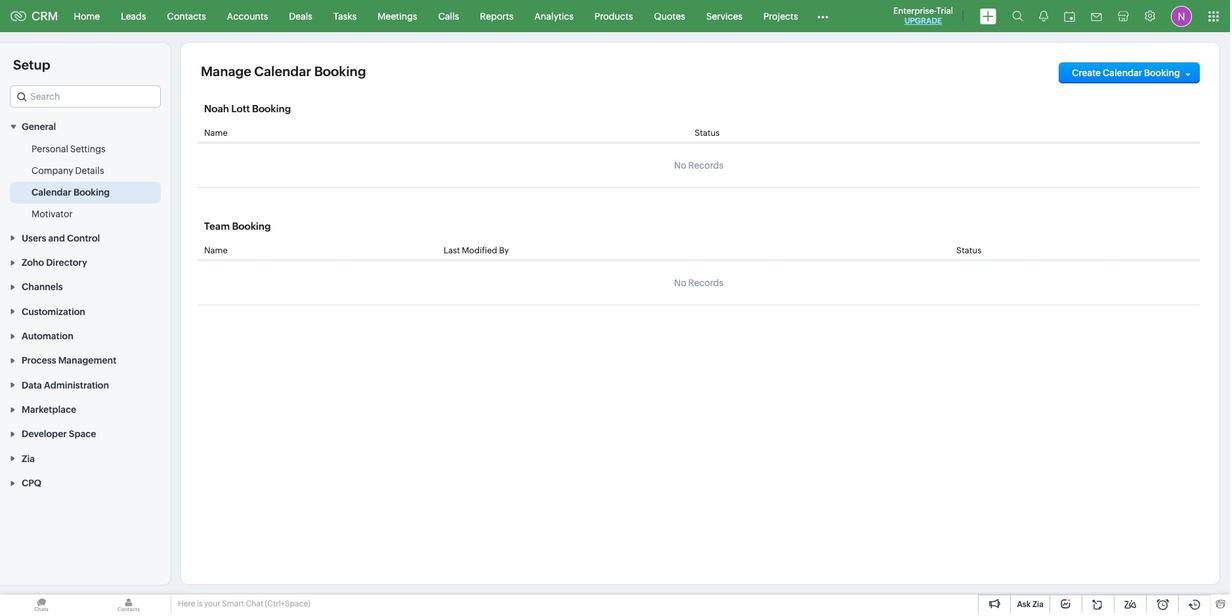 Task type: vqa. For each thing, say whether or not it's contained in the screenshot.
logo
no



Task type: locate. For each thing, give the bounding box(es) containing it.
1 vertical spatial no records
[[674, 278, 723, 288]]

last
[[444, 245, 460, 255]]

2 no from the top
[[674, 278, 686, 288]]

zia up the cpq
[[22, 453, 35, 464]]

0 horizontal spatial status
[[695, 128, 720, 138]]

0 horizontal spatial calendar
[[32, 187, 71, 198]]

0 vertical spatial no records
[[674, 160, 723, 171]]

1 vertical spatial no
[[674, 278, 686, 288]]

0 vertical spatial no
[[674, 160, 686, 171]]

no for noah lott booking
[[674, 160, 686, 171]]

booking right lott
[[252, 103, 291, 114]]

calls link
[[428, 0, 470, 32]]

zoho directory button
[[0, 250, 171, 274]]

personal settings link
[[32, 143, 105, 156]]

booking for manage calendar booking
[[314, 64, 366, 79]]

booking down "tasks" link
[[314, 64, 366, 79]]

accounts link
[[217, 0, 279, 32]]

products link
[[584, 0, 643, 32]]

contacts link
[[157, 0, 217, 32]]

accounts
[[227, 11, 268, 21]]

name for team booking
[[204, 245, 228, 255]]

users and control button
[[0, 225, 171, 250]]

projects link
[[753, 0, 809, 32]]

meetings
[[378, 11, 417, 21]]

team
[[204, 221, 230, 232]]

company details link
[[32, 164, 104, 177]]

name down the noah at the top
[[204, 128, 228, 138]]

enterprise-trial upgrade
[[893, 6, 953, 26]]

administration
[[44, 380, 109, 390]]

records
[[688, 160, 723, 171], [688, 278, 723, 288]]

calendar right create at the right top of the page
[[1103, 68, 1142, 78]]

1 name from the top
[[204, 128, 228, 138]]

1 records from the top
[[688, 160, 723, 171]]

projects
[[764, 11, 798, 21]]

None field
[[10, 85, 161, 108]]

zia right ask
[[1032, 600, 1044, 609]]

your
[[204, 599, 221, 608]]

cpq button
[[0, 471, 171, 495]]

and
[[48, 233, 65, 243]]

calendar for create
[[1103, 68, 1142, 78]]

process management button
[[0, 348, 171, 372]]

1 horizontal spatial zia
[[1032, 600, 1044, 609]]

smart
[[222, 599, 244, 608]]

0 vertical spatial records
[[688, 160, 723, 171]]

records for team booking
[[688, 278, 723, 288]]

analytics link
[[524, 0, 584, 32]]

0 vertical spatial zia
[[22, 453, 35, 464]]

team booking
[[204, 221, 271, 232]]

records for noah lott booking
[[688, 160, 723, 171]]

1 horizontal spatial calendar
[[254, 64, 311, 79]]

ask zia
[[1017, 600, 1044, 609]]

1 vertical spatial status
[[956, 245, 982, 255]]

calendar up noah lott booking on the left of the page
[[254, 64, 311, 79]]

no for team booking
[[674, 278, 686, 288]]

zia inside dropdown button
[[22, 453, 35, 464]]

company
[[32, 166, 73, 176]]

1 vertical spatial records
[[688, 278, 723, 288]]

booking down details
[[73, 187, 110, 198]]

name for noah lott booking
[[204, 128, 228, 138]]

booking down profile element
[[1144, 68, 1180, 78]]

calendar up motivator link
[[32, 187, 71, 198]]

signals element
[[1031, 0, 1056, 32]]

settings
[[70, 144, 105, 154]]

developer space button
[[0, 421, 171, 446]]

customization
[[22, 306, 85, 317]]

cpq
[[22, 478, 41, 488]]

last modified by
[[444, 245, 509, 255]]

deals link
[[279, 0, 323, 32]]

2 horizontal spatial calendar
[[1103, 68, 1142, 78]]

contacts image
[[87, 595, 170, 613]]

marketplace button
[[0, 397, 171, 421]]

search element
[[1004, 0, 1031, 32]]

0 vertical spatial name
[[204, 128, 228, 138]]

no records
[[674, 160, 723, 171], [674, 278, 723, 288]]

reports
[[480, 11, 514, 21]]

profile image
[[1171, 6, 1192, 27]]

0 horizontal spatial zia
[[22, 453, 35, 464]]

no records for noah lott booking
[[674, 160, 723, 171]]

reports link
[[470, 0, 524, 32]]

1 vertical spatial name
[[204, 245, 228, 255]]

2 records from the top
[[688, 278, 723, 288]]

1 no from the top
[[674, 160, 686, 171]]

general
[[22, 122, 56, 132]]

zia
[[22, 453, 35, 464], [1032, 600, 1044, 609]]

leads link
[[110, 0, 157, 32]]

no records for team booking
[[674, 278, 723, 288]]

status
[[695, 128, 720, 138], [956, 245, 982, 255]]

calls
[[438, 11, 459, 21]]

name
[[204, 128, 228, 138], [204, 245, 228, 255]]

mails image
[[1091, 13, 1102, 21]]

1 no records from the top
[[674, 160, 723, 171]]

calendar
[[254, 64, 311, 79], [1103, 68, 1142, 78], [32, 187, 71, 198]]

name down team
[[204, 245, 228, 255]]

no
[[674, 160, 686, 171], [674, 278, 686, 288]]

noah
[[204, 103, 229, 114]]

1 horizontal spatial status
[[956, 245, 982, 255]]

zoho directory
[[22, 257, 87, 268]]

upgrade
[[904, 16, 942, 26]]

services link
[[696, 0, 753, 32]]

2 no records from the top
[[674, 278, 723, 288]]

home link
[[63, 0, 110, 32]]

booking
[[314, 64, 366, 79], [1144, 68, 1180, 78], [252, 103, 291, 114], [73, 187, 110, 198], [232, 221, 271, 232]]

2 name from the top
[[204, 245, 228, 255]]

Search text field
[[11, 86, 160, 107]]

control
[[67, 233, 100, 243]]

booking inside general region
[[73, 187, 110, 198]]

(ctrl+space)
[[265, 599, 310, 608]]



Task type: describe. For each thing, give the bounding box(es) containing it.
data
[[22, 380, 42, 390]]

create menu image
[[980, 8, 996, 24]]

general region
[[0, 139, 171, 225]]

channels button
[[0, 274, 171, 299]]

chats image
[[0, 595, 83, 613]]

motivator
[[32, 209, 73, 219]]

ask
[[1017, 600, 1031, 609]]

profile element
[[1163, 0, 1200, 32]]

services
[[706, 11, 743, 21]]

booking for create calendar booking
[[1144, 68, 1180, 78]]

Other Modules field
[[809, 6, 837, 27]]

tasks
[[333, 11, 357, 21]]

personal settings
[[32, 144, 105, 154]]

0 vertical spatial status
[[695, 128, 720, 138]]

by
[[499, 245, 509, 255]]

lott
[[231, 103, 250, 114]]

booking for noah lott booking
[[252, 103, 291, 114]]

signals image
[[1039, 11, 1048, 22]]

quotes link
[[643, 0, 696, 32]]

directory
[[46, 257, 87, 268]]

motivator link
[[32, 208, 73, 221]]

management
[[58, 355, 116, 366]]

calendar image
[[1064, 11, 1075, 21]]

developer
[[22, 429, 67, 439]]

users
[[22, 233, 46, 243]]

create
[[1072, 68, 1101, 78]]

marketplace
[[22, 404, 76, 415]]

setup
[[13, 57, 50, 72]]

company details
[[32, 166, 104, 176]]

is
[[197, 599, 203, 608]]

process
[[22, 355, 56, 366]]

automation button
[[0, 323, 171, 348]]

zoho
[[22, 257, 44, 268]]

automation
[[22, 331, 73, 341]]

customization button
[[0, 299, 171, 323]]

enterprise-
[[893, 6, 936, 16]]

general button
[[0, 114, 171, 139]]

meetings link
[[367, 0, 428, 32]]

calendar booking
[[32, 187, 110, 198]]

here
[[178, 599, 195, 608]]

here is your smart chat (ctrl+space)
[[178, 599, 310, 608]]

booking right team
[[232, 221, 271, 232]]

trial
[[936, 6, 953, 16]]

search image
[[1012, 11, 1023, 22]]

chat
[[246, 599, 263, 608]]

products
[[595, 11, 633, 21]]

analytics
[[535, 11, 574, 21]]

data administration
[[22, 380, 109, 390]]

users and control
[[22, 233, 100, 243]]

calendar booking link
[[32, 186, 110, 199]]

manage
[[201, 64, 251, 79]]

mails element
[[1083, 1, 1110, 31]]

noah lott booking
[[204, 103, 291, 114]]

modified
[[462, 245, 497, 255]]

details
[[75, 166, 104, 176]]

personal
[[32, 144, 68, 154]]

crm link
[[11, 9, 58, 23]]

1 vertical spatial zia
[[1032, 600, 1044, 609]]

leads
[[121, 11, 146, 21]]

tasks link
[[323, 0, 367, 32]]

calendar for manage
[[254, 64, 311, 79]]

create menu element
[[972, 0, 1004, 32]]

crm
[[32, 9, 58, 23]]

contacts
[[167, 11, 206, 21]]

zia button
[[0, 446, 171, 471]]

create calendar booking
[[1072, 68, 1180, 78]]

calendar inside general region
[[32, 187, 71, 198]]

data administration button
[[0, 372, 171, 397]]

home
[[74, 11, 100, 21]]

deals
[[289, 11, 312, 21]]

developer space
[[22, 429, 96, 439]]

space
[[69, 429, 96, 439]]

channels
[[22, 282, 63, 292]]

process management
[[22, 355, 116, 366]]

manage calendar booking
[[201, 64, 366, 79]]

quotes
[[654, 11, 685, 21]]



